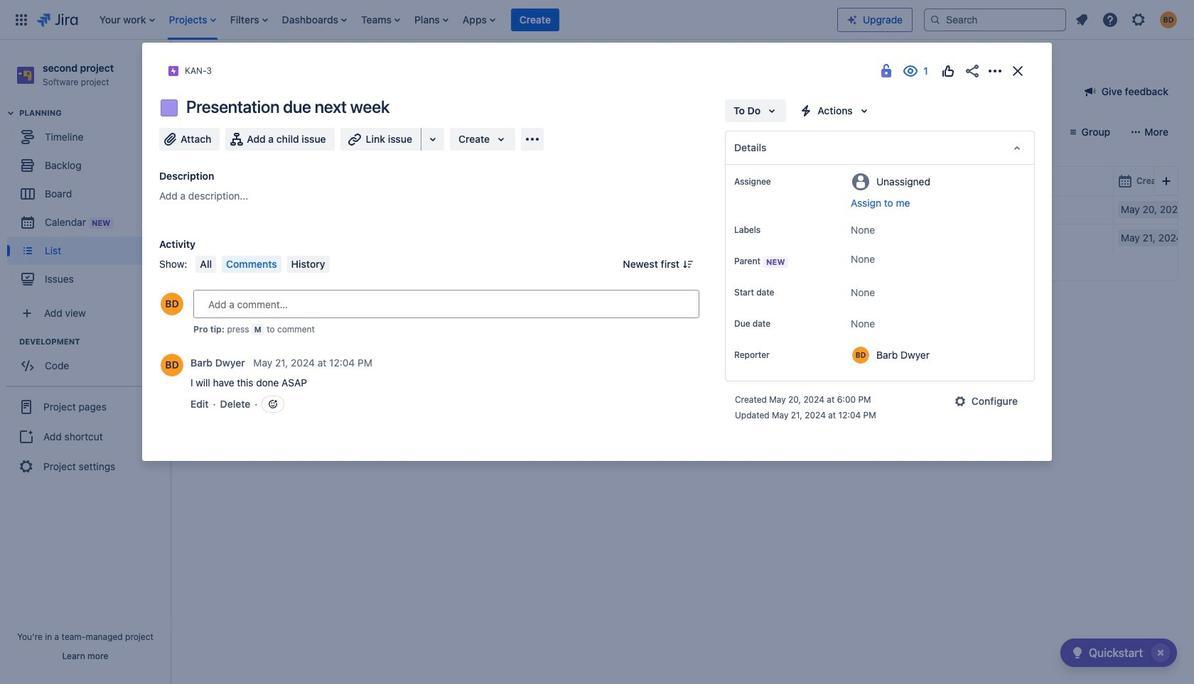 Task type: vqa. For each thing, say whether or not it's contained in the screenshot.
BANNER
yes



Task type: locate. For each thing, give the bounding box(es) containing it.
group
[[7, 107, 170, 298], [7, 336, 170, 385], [6, 386, 165, 487]]

list
[[92, 0, 837, 39], [1069, 7, 1186, 32]]

1 horizontal spatial list
[[1069, 7, 1186, 32]]

search image
[[930, 14, 941, 25]]

2 heading from the top
[[19, 336, 170, 348]]

epic image
[[168, 65, 179, 77]]

parent pin to top. only you can see pinned fields. image
[[791, 256, 802, 267]]

actions image
[[987, 63, 1004, 80]]

0 vertical spatial heading
[[19, 107, 170, 119]]

1 heading from the top
[[19, 107, 170, 119]]

banner
[[0, 0, 1194, 40]]

primary element
[[9, 0, 837, 39]]

cell
[[246, 167, 324, 195], [324, 167, 410, 195], [410, 167, 694, 195], [324, 196, 410, 224], [410, 196, 694, 224], [200, 224, 246, 253], [324, 224, 410, 253], [907, 224, 992, 253]]

dismiss quickstart image
[[1150, 642, 1172, 665]]

menu bar
[[193, 256, 332, 273]]

add app image
[[524, 131, 541, 148]]

None search field
[[924, 8, 1066, 31]]

table
[[200, 167, 1194, 253]]

heading
[[19, 107, 170, 119], [19, 336, 170, 348]]

dialog
[[142, 43, 1052, 461]]

details element
[[725, 131, 1035, 165]]

8 list item from the left
[[511, 0, 559, 39]]

heading for the top group
[[19, 107, 170, 119]]

jira image
[[37, 11, 78, 28], [37, 11, 78, 28]]

list item
[[95, 0, 159, 39], [165, 0, 220, 39], [226, 0, 272, 39], [278, 0, 351, 39], [357, 0, 404, 39], [410, 0, 453, 39], [458, 0, 500, 39], [511, 0, 559, 39]]

4 list item from the left
[[278, 0, 351, 39]]

0 horizontal spatial list
[[92, 0, 837, 39]]

6 list item from the left
[[410, 0, 453, 39]]

3 list item from the left
[[226, 0, 272, 39]]

Add a comment… field
[[193, 290, 700, 319]]

1 vertical spatial heading
[[19, 336, 170, 348]]

7 list item from the left
[[458, 0, 500, 39]]

vote options: no one has voted for this issue yet. image
[[940, 63, 957, 80]]



Task type: describe. For each thing, give the bounding box(es) containing it.
Search list field
[[200, 122, 318, 142]]

close image
[[1010, 63, 1027, 80]]

1 list item from the left
[[95, 0, 159, 39]]

Search field
[[924, 8, 1066, 31]]

2 vertical spatial group
[[6, 386, 165, 487]]

5 list item from the left
[[357, 0, 404, 39]]

add reaction image
[[268, 399, 279, 410]]

0 vertical spatial group
[[7, 107, 170, 298]]

more information about barb dwyer image
[[161, 354, 183, 377]]

2 list item from the left
[[165, 0, 220, 39]]

planning image
[[2, 105, 19, 122]]

copy link to issue image
[[209, 65, 220, 76]]

heading for middle group
[[19, 336, 170, 348]]

1 vertical spatial group
[[7, 336, 170, 385]]

sidebar element
[[0, 40, 171, 685]]



